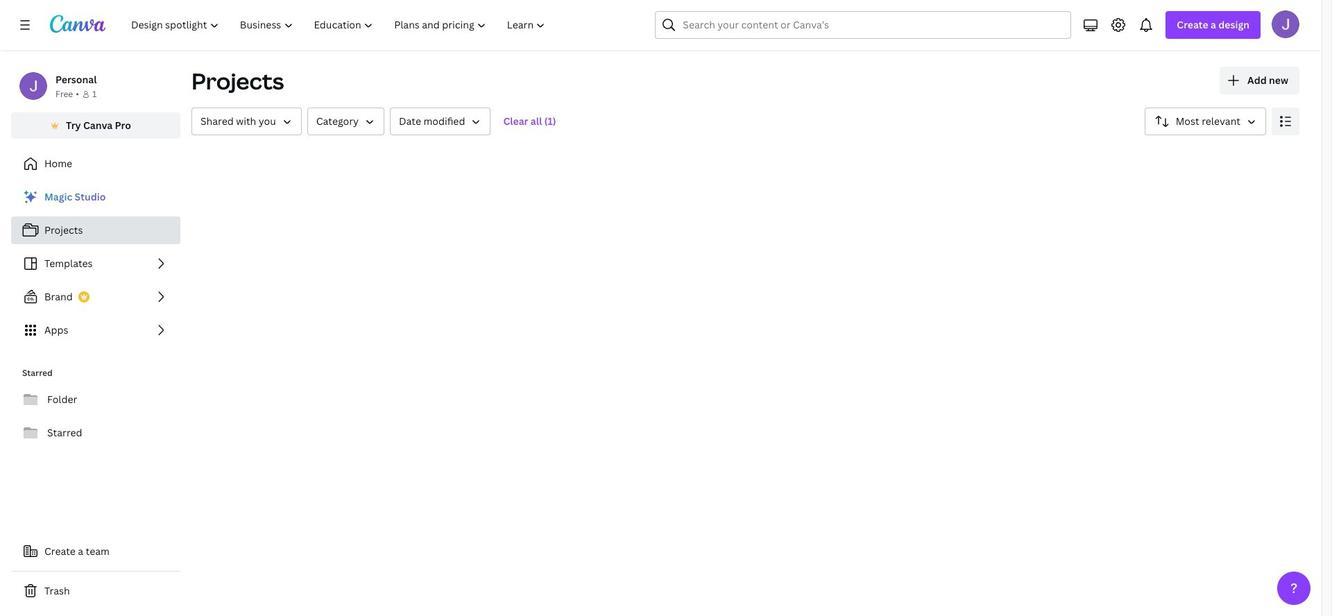 Task type: describe. For each thing, give the bounding box(es) containing it.
Date modified button
[[390, 108, 491, 135]]

Sort by button
[[1145, 108, 1266, 135]]

Search search field
[[683, 12, 1044, 38]]

Owner button
[[191, 108, 302, 135]]

jacob simon image
[[1272, 10, 1300, 38]]

top level navigation element
[[122, 11, 557, 39]]



Task type: vqa. For each thing, say whether or not it's contained in the screenshot.
Guidelines
no



Task type: locate. For each thing, give the bounding box(es) containing it.
None search field
[[655, 11, 1072, 39]]

list
[[11, 183, 180, 344]]

Category button
[[307, 108, 384, 135]]



